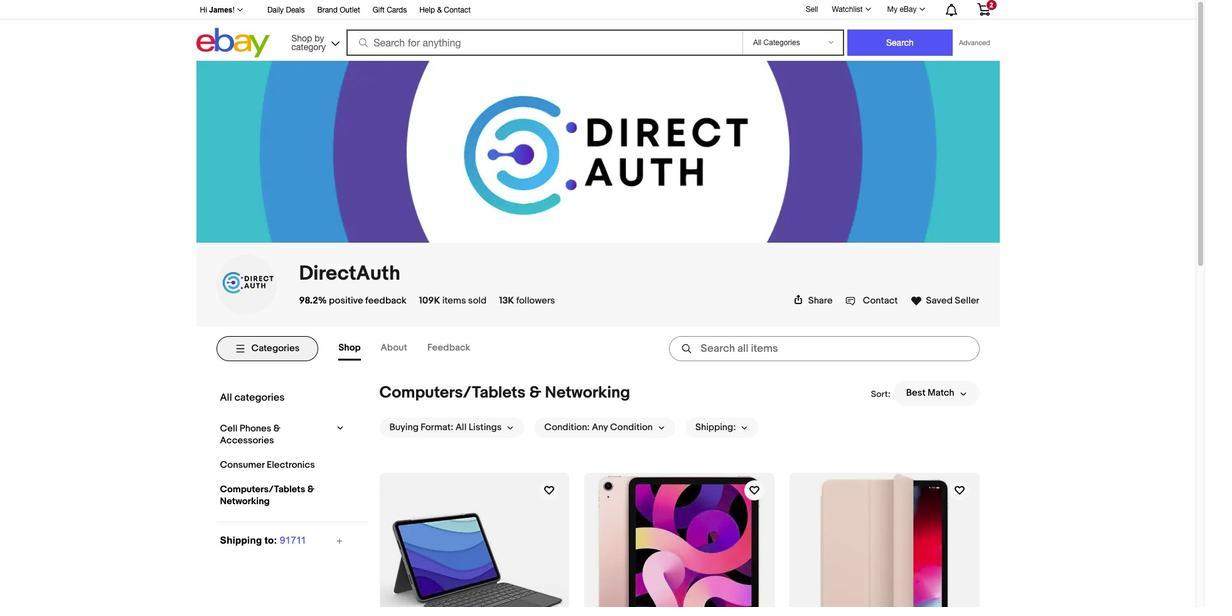 Task type: vqa. For each thing, say whether or not it's contained in the screenshot.
'Visit store' link
no



Task type: locate. For each thing, give the bounding box(es) containing it.
0 vertical spatial shop
[[291, 33, 312, 43]]

category
[[291, 42, 326, 52]]

listings
[[469, 422, 502, 434]]

any
[[592, 422, 608, 434]]

match
[[928, 388, 955, 400]]

0 vertical spatial computers/tablets & networking
[[380, 384, 631, 403]]

account navigation
[[193, 0, 1000, 19]]

items
[[442, 295, 466, 307]]

None submit
[[848, 30, 953, 56]]

Search all items field
[[669, 337, 980, 362]]

1 vertical spatial all
[[456, 422, 467, 434]]

tab list
[[339, 337, 491, 361]]

& inside cell phones & accessories
[[274, 423, 281, 435]]

hi
[[200, 6, 207, 14]]

1 vertical spatial computers/tablets & networking
[[220, 484, 315, 508]]

shop
[[291, 33, 312, 43], [339, 342, 361, 354]]

!
[[233, 6, 235, 14]]

98.2% positive feedback
[[299, 295, 407, 307]]

directauth image
[[216, 255, 277, 315]]

all up cell
[[220, 392, 232, 404]]

networking up condition: any condition
[[545, 384, 631, 403]]

brand outlet
[[317, 6, 360, 14]]

apple smart folio (for 11-inch ipad pro) - soft pink (open box) : quick view image
[[820, 474, 950, 608]]

1 horizontal spatial all
[[456, 422, 467, 434]]

1 horizontal spatial computers/tablets
[[380, 384, 526, 403]]

categories button
[[216, 337, 319, 362]]

ebay
[[900, 5, 917, 14]]

computers/tablets & networking
[[380, 384, 631, 403], [220, 484, 315, 508]]

consumer electronics
[[220, 460, 315, 472]]

deals
[[286, 6, 305, 14]]

ipad air 4th gen 10.9inch, 256gb, rose gold, unlocked : quick view image
[[586, 474, 774, 608]]

accessories
[[220, 435, 274, 447]]

watchlist
[[832, 5, 863, 14]]

by
[[315, 33, 324, 43]]

0 vertical spatial networking
[[545, 384, 631, 403]]

1 vertical spatial shop
[[339, 342, 361, 354]]

computers/tablets
[[380, 384, 526, 403], [220, 484, 305, 496]]

computers/tablets & networking down the consumer electronics
[[220, 484, 315, 508]]

buying format: all listings
[[390, 422, 502, 434]]

1 horizontal spatial contact
[[863, 295, 898, 307]]

&
[[437, 6, 442, 14], [529, 384, 542, 403], [274, 423, 281, 435], [308, 484, 315, 496]]

feedback
[[428, 342, 471, 354]]

all inside buying format: all listings popup button
[[456, 422, 467, 434]]

help
[[420, 6, 435, 14]]

0 horizontal spatial computers/tablets
[[220, 484, 305, 496]]

tab list containing shop
[[339, 337, 491, 361]]

contact right help
[[444, 6, 471, 14]]

gift cards link
[[373, 4, 407, 18]]

Search for anything text field
[[349, 31, 740, 55]]

all categories link
[[217, 389, 344, 407]]

contact left saved
[[863, 295, 898, 307]]

daily deals
[[267, 6, 305, 14]]

computers/tablets & networking up "listings"
[[380, 384, 631, 403]]

advanced
[[960, 39, 991, 46]]

all right format:
[[456, 422, 467, 434]]

1 vertical spatial networking
[[220, 496, 270, 508]]

shop by category banner
[[193, 0, 1000, 61]]

shop by category
[[291, 33, 326, 52]]

james
[[209, 6, 233, 14]]

1 horizontal spatial computers/tablets & networking
[[380, 384, 631, 403]]

condition: any condition
[[545, 422, 653, 434]]

shop inside shop by category
[[291, 33, 312, 43]]

followers
[[516, 295, 555, 307]]

all
[[220, 392, 232, 404], [456, 422, 467, 434]]

0 vertical spatial computers/tablets
[[380, 384, 526, 403]]

0 horizontal spatial all
[[220, 392, 232, 404]]

my ebay link
[[881, 2, 931, 17]]

directauth link
[[299, 262, 401, 286]]

share
[[809, 295, 833, 307]]

advanced link
[[953, 30, 997, 55]]

13k
[[499, 295, 514, 307]]

saved seller
[[927, 295, 980, 307]]

shop for shop
[[339, 342, 361, 354]]

2
[[990, 1, 994, 9]]

0 horizontal spatial shop
[[291, 33, 312, 43]]

0 vertical spatial contact
[[444, 6, 471, 14]]

shop left by
[[291, 33, 312, 43]]

networking
[[545, 384, 631, 403], [220, 496, 270, 508]]

computers/tablets & networking link
[[217, 481, 339, 511]]

shop left about
[[339, 342, 361, 354]]

computers/tablets up buying format: all listings popup button
[[380, 384, 526, 403]]

contact
[[444, 6, 471, 14], [863, 295, 898, 307]]

networking down consumer
[[220, 496, 270, 508]]

logitech touch keyboard case w/ trackpad for ipad pro 11" (1st-4th g) (open box) : quick view image
[[380, 489, 569, 608]]

cards
[[387, 6, 407, 14]]

saved
[[927, 295, 953, 307]]

0 horizontal spatial contact
[[444, 6, 471, 14]]

computers/tablets down the consumer electronics
[[220, 484, 305, 496]]

gift cards
[[373, 6, 407, 14]]

1 horizontal spatial shop
[[339, 342, 361, 354]]



Task type: describe. For each thing, give the bounding box(es) containing it.
about
[[381, 342, 407, 354]]

1 vertical spatial computers/tablets
[[220, 484, 305, 496]]

hi james !
[[200, 6, 235, 14]]

none submit inside shop by category banner
[[848, 30, 953, 56]]

13k followers
[[499, 295, 555, 307]]

& inside account navigation
[[437, 6, 442, 14]]

cell phones & accessories
[[220, 423, 281, 447]]

electronics
[[267, 460, 315, 472]]

shipping: button
[[686, 418, 759, 438]]

best match
[[907, 388, 955, 400]]

shipping:
[[696, 422, 736, 434]]

brand
[[317, 6, 338, 14]]

sell link
[[801, 5, 824, 14]]

91711
[[280, 536, 306, 546]]

consumer
[[220, 460, 265, 472]]

my
[[888, 5, 898, 14]]

shipping to: 91711
[[220, 536, 306, 546]]

directauth
[[299, 262, 401, 286]]

0 horizontal spatial networking
[[220, 496, 270, 508]]

daily deals link
[[267, 4, 305, 18]]

shop for shop by category
[[291, 33, 312, 43]]

categories
[[252, 343, 300, 355]]

positive
[[329, 295, 363, 307]]

1 horizontal spatial networking
[[545, 384, 631, 403]]

condition
[[610, 422, 653, 434]]

help & contact
[[420, 6, 471, 14]]

share button
[[794, 295, 833, 307]]

help & contact link
[[420, 4, 471, 18]]

condition: any condition button
[[535, 418, 676, 438]]

0 vertical spatial all
[[220, 392, 232, 404]]

98.2%
[[299, 295, 327, 307]]

my ebay
[[888, 5, 917, 14]]

watchlist link
[[825, 2, 877, 17]]

to:
[[265, 536, 277, 546]]

cell phones & accessories link
[[217, 420, 331, 450]]

format:
[[421, 422, 454, 434]]

sort:
[[871, 390, 891, 400]]

109k items sold
[[419, 295, 487, 307]]

shipping
[[220, 536, 262, 546]]

sell
[[806, 5, 819, 14]]

buying
[[390, 422, 419, 434]]

seller
[[955, 295, 980, 307]]

1 vertical spatial contact
[[863, 295, 898, 307]]

all categories
[[220, 392, 285, 404]]

contact link
[[846, 295, 898, 307]]

109k
[[419, 295, 440, 307]]

gift
[[373, 6, 385, 14]]

computers/tablets & networking tab panel
[[216, 371, 980, 608]]

2 link
[[970, 0, 998, 18]]

outlet
[[340, 6, 360, 14]]

consumer electronics link
[[217, 456, 339, 475]]

saved seller button
[[911, 295, 980, 307]]

daily
[[267, 6, 284, 14]]

cell
[[220, 423, 238, 435]]

contact inside account navigation
[[444, 6, 471, 14]]

condition:
[[545, 422, 590, 434]]

best match button
[[894, 381, 980, 406]]

categories
[[234, 392, 285, 404]]

best
[[907, 388, 926, 400]]

brand outlet link
[[317, 4, 360, 18]]

0 horizontal spatial computers/tablets & networking
[[220, 484, 315, 508]]

phones
[[240, 423, 272, 435]]

shop by category button
[[286, 28, 342, 55]]

buying format: all listings button
[[380, 418, 525, 438]]

feedback
[[366, 295, 407, 307]]

sold
[[468, 295, 487, 307]]



